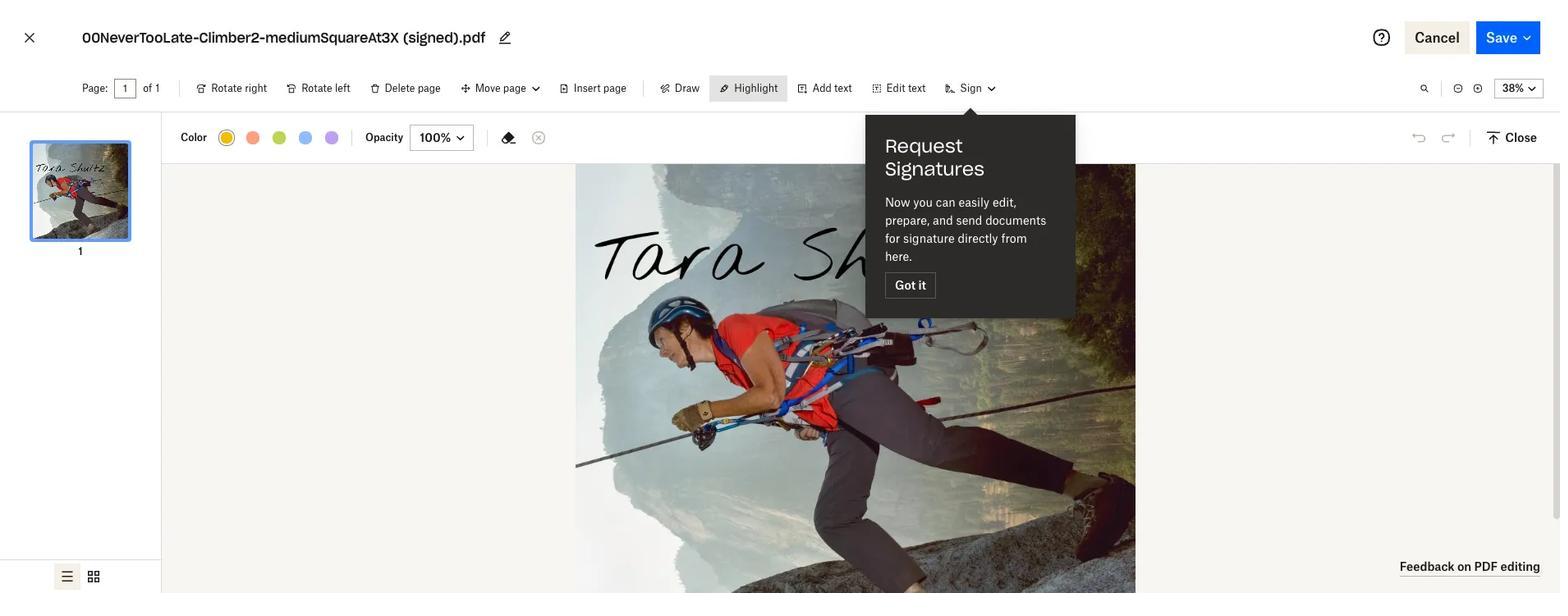 Task type: describe. For each thing, give the bounding box(es) containing it.
page for move page
[[503, 82, 526, 94]]

on
[[1457, 560, 1472, 574]]

directly
[[958, 232, 998, 246]]

38% button
[[1494, 79, 1544, 99]]

pdf
[[1474, 560, 1498, 574]]

highlight button
[[710, 76, 788, 102]]

documents
[[985, 213, 1046, 227]]

it
[[918, 278, 926, 292]]

page for insert page
[[603, 82, 626, 94]]

edit
[[886, 82, 905, 94]]

add text button
[[788, 76, 862, 102]]

00nevertoolate-climber2-mediumsquareat3x (signed).pdf
[[82, 30, 486, 46]]

signatures
[[885, 158, 985, 181]]

of 1
[[143, 82, 160, 94]]

rotate for rotate right
[[211, 82, 242, 94]]

can
[[936, 195, 956, 209]]

Button to change sidebar grid view to list view radio
[[54, 564, 80, 590]]

rotate left
[[301, 82, 350, 94]]

signature
[[903, 232, 955, 246]]

insert
[[574, 82, 601, 94]]

page 1. selected thumbnail preview element
[[28, 126, 133, 260]]

easily
[[959, 195, 990, 209]]

add text
[[812, 82, 852, 94]]

right
[[245, 82, 267, 94]]

delete
[[385, 82, 415, 94]]

for
[[885, 232, 900, 246]]

move
[[475, 82, 501, 94]]

opacity
[[365, 131, 403, 143]]

rotate right
[[211, 82, 267, 94]]

highlight
[[734, 82, 778, 94]]

now you can easily edit, prepare, and send documents for signature directly from here.
[[885, 195, 1046, 264]]

delete page
[[385, 82, 441, 94]]

delete page button
[[360, 76, 451, 102]]

insert page
[[574, 82, 626, 94]]

add
[[812, 82, 832, 94]]

text for add text
[[834, 82, 852, 94]]



Task type: locate. For each thing, give the bounding box(es) containing it.
now
[[885, 195, 910, 209]]

request
[[885, 135, 963, 158]]

editing
[[1501, 560, 1540, 574]]

left
[[335, 82, 350, 94]]

3 page from the left
[[603, 82, 626, 94]]

text
[[834, 82, 852, 94], [908, 82, 926, 94]]

page right insert
[[603, 82, 626, 94]]

draw
[[675, 82, 700, 94]]

move page
[[475, 82, 526, 94]]

page inside popup button
[[503, 82, 526, 94]]

climber2-
[[199, 30, 265, 46]]

page right move
[[503, 82, 526, 94]]

(signed).pdf
[[403, 30, 486, 46]]

100% button
[[410, 124, 474, 151]]

got it
[[895, 278, 926, 292]]

from
[[1001, 232, 1027, 246]]

feedback on pdf editing
[[1400, 560, 1540, 574]]

0 horizontal spatial rotate
[[211, 82, 242, 94]]

and
[[933, 213, 953, 227]]

of
[[143, 82, 152, 94]]

sign
[[960, 82, 982, 94]]

text right edit
[[908, 82, 926, 94]]

1 horizontal spatial text
[[908, 82, 926, 94]]

page:
[[82, 82, 108, 94]]

2 page from the left
[[503, 82, 526, 94]]

insert page button
[[549, 76, 636, 102]]

got
[[895, 278, 916, 292]]

eraser image
[[500, 128, 519, 147]]

text inside button
[[834, 82, 852, 94]]

Button to change sidebar list view to grid view radio
[[80, 564, 107, 590]]

1 rotate from the left
[[211, 82, 242, 94]]

rotate left button
[[277, 76, 360, 102]]

2 text from the left
[[908, 82, 926, 94]]

0 vertical spatial 1
[[155, 82, 160, 94]]

0 horizontal spatial page
[[418, 82, 441, 94]]

cancel
[[1415, 30, 1460, 46]]

got it button
[[885, 273, 936, 299]]

color
[[181, 131, 207, 143]]

rotate inside button
[[301, 82, 332, 94]]

option group
[[0, 560, 161, 594]]

here.
[[885, 250, 912, 264]]

feedback on pdf editing button
[[1400, 558, 1540, 577]]

2 horizontal spatial page
[[603, 82, 626, 94]]

1 text from the left
[[834, 82, 852, 94]]

draw button
[[650, 76, 710, 102]]

sign button
[[936, 76, 1005, 102]]

close button
[[1477, 124, 1547, 151]]

edit,
[[993, 195, 1016, 209]]

text inside button
[[908, 82, 926, 94]]

text right add
[[834, 82, 852, 94]]

2 rotate from the left
[[301, 82, 332, 94]]

save
[[1486, 30, 1517, 46]]

you
[[913, 195, 933, 209]]

request signatures
[[885, 135, 985, 181]]

move page button
[[451, 76, 549, 102]]

rotate right button
[[187, 76, 277, 102]]

feedback
[[1400, 560, 1455, 574]]

edit text
[[886, 82, 926, 94]]

text for edit text
[[908, 82, 926, 94]]

prepare,
[[885, 213, 930, 227]]

1 horizontal spatial page
[[503, 82, 526, 94]]

100%
[[420, 130, 451, 144]]

edit text button
[[862, 76, 936, 102]]

1 vertical spatial 1
[[78, 246, 83, 258]]

1 inside "element"
[[78, 246, 83, 258]]

page
[[418, 82, 441, 94], [503, 82, 526, 94], [603, 82, 626, 94]]

cancel image
[[20, 25, 39, 51]]

send
[[956, 213, 982, 227]]

0 horizontal spatial 1
[[78, 246, 83, 258]]

1 horizontal spatial rotate
[[301, 82, 332, 94]]

mediumsquareat3x
[[265, 30, 399, 46]]

rotate left right
[[211, 82, 242, 94]]

close
[[1505, 130, 1537, 144]]

page for delete page
[[418, 82, 441, 94]]

0 horizontal spatial text
[[834, 82, 852, 94]]

00nevertoolate-
[[82, 30, 199, 46]]

save button
[[1476, 21, 1540, 54]]

1 horizontal spatial 1
[[155, 82, 160, 94]]

page right delete
[[418, 82, 441, 94]]

cancel button
[[1405, 21, 1470, 54]]

rotate for rotate left
[[301, 82, 332, 94]]

None number field
[[122, 82, 128, 95]]

rotate inside "button"
[[211, 82, 242, 94]]

rotate left left
[[301, 82, 332, 94]]

1
[[155, 82, 160, 94], [78, 246, 83, 258]]

1 page from the left
[[418, 82, 441, 94]]

rotate
[[211, 82, 242, 94], [301, 82, 332, 94]]

38%
[[1502, 82, 1524, 94]]



Task type: vqa. For each thing, say whether or not it's contained in the screenshot.
Move page popup button on the top
yes



